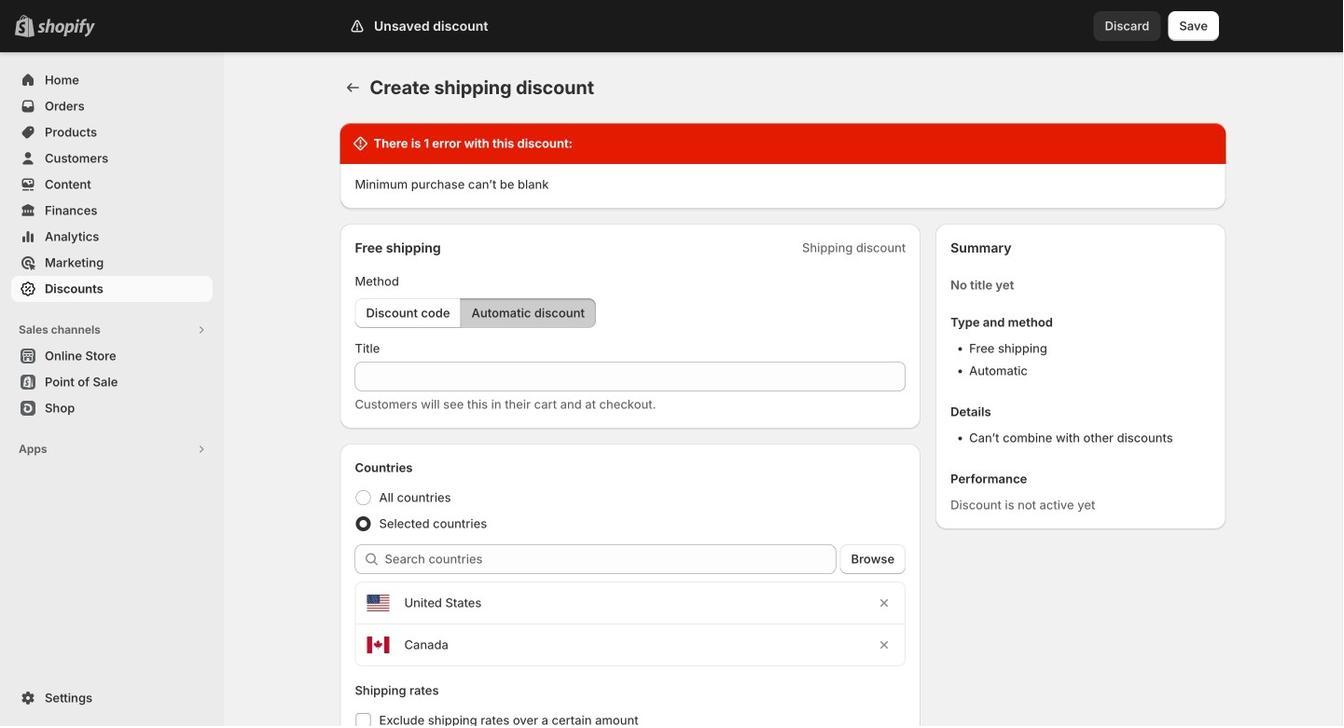 Task type: vqa. For each thing, say whether or not it's contained in the screenshot.
Store to the top
no



Task type: describe. For each thing, give the bounding box(es) containing it.
shopify image
[[37, 18, 95, 37]]

Search countries text field
[[385, 545, 836, 575]]



Task type: locate. For each thing, give the bounding box(es) containing it.
None text field
[[355, 362, 906, 392]]



